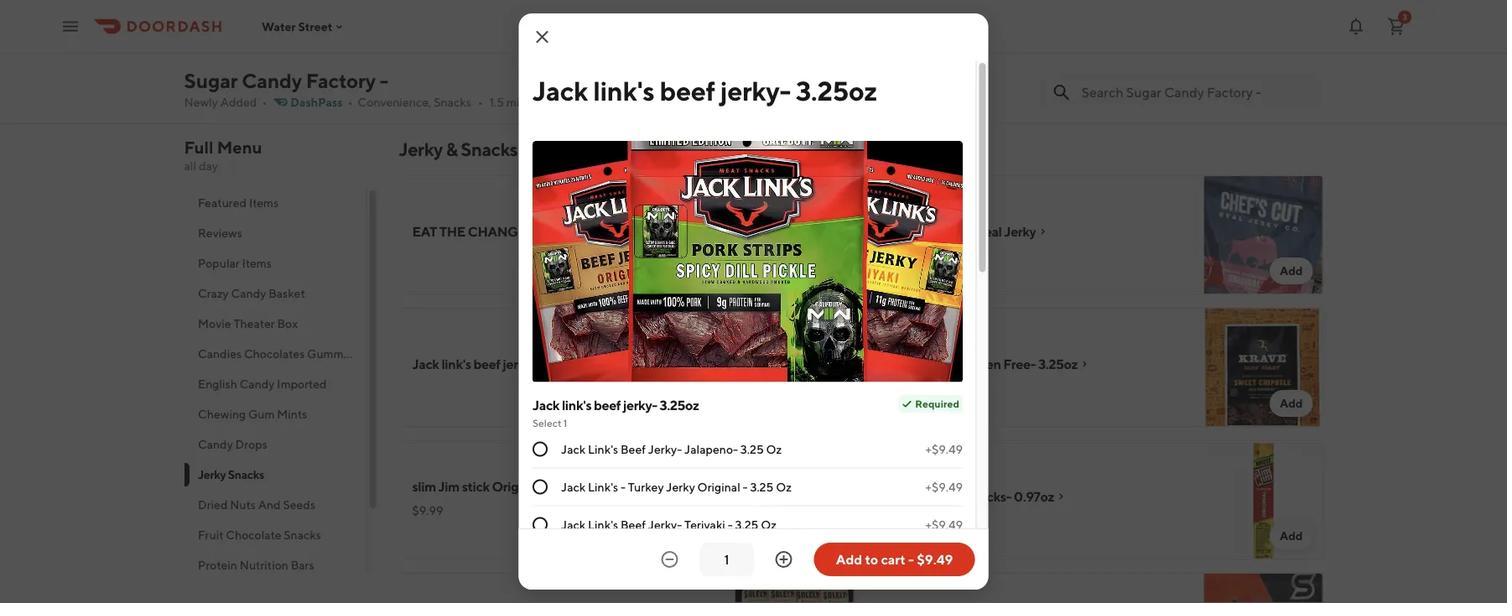 Task type: describe. For each thing, give the bounding box(es) containing it.
add button for 14
[[801, 523, 844, 549]]

snack
[[933, 489, 968, 504]]

0 horizontal spatial jerky-
[[503, 356, 537, 372]]

eat the change mushroom jerky- (vegan- gf- soy free, paleo) image
[[735, 175, 854, 294]]

water
[[262, 20, 296, 33]]

sticks-
[[971, 489, 1011, 504]]

crazy candy basket
[[198, 286, 305, 300]]

gluten
[[960, 356, 1001, 372]]

snacks up 'nuts'
[[228, 468, 264, 481]]

increase quantity by 1 image
[[774, 549, 794, 569]]

Item Search search field
[[1082, 83, 1310, 101]]

free,
[[736, 224, 766, 239]]

menu
[[217, 138, 262, 157]]

14
[[547, 478, 560, 494]]

add button for jerky-
[[801, 257, 844, 284]]

bars
[[290, 558, 314, 572]]

dried
[[198, 498, 227, 512]]

real
[[975, 224, 1002, 239]]

teriyaki
[[684, 517, 725, 531]]

add for eat the change mushroom jerky- (vegan- gf- soy free, paleo)
[[811, 264, 834, 278]]

reviews button
[[184, 218, 366, 248]]

snacks inside button
[[283, 528, 321, 542]]

added
[[220, 95, 257, 109]]

1
[[563, 417, 567, 429]]

chewing gum mints button
[[184, 399, 366, 429]]

chef's
[[910, 224, 948, 239]]

beef for jalapeno-
[[620, 442, 645, 456]]

jack link's - turkey jerky original - 3.25 oz
[[561, 480, 791, 493]]

day
[[199, 159, 218, 173]]

gum
[[248, 407, 274, 421]]

gf - chef's cut real jerky
[[881, 224, 1036, 239]]

jack link's beef jerky- 3.25oz inside dialog
[[532, 75, 877, 106]]

- inside button
[[908, 551, 914, 567]]

candy down 'chewing'
[[198, 437, 233, 451]]

0.97oz
[[1014, 489, 1054, 504]]

3 button
[[1380, 10, 1413, 43]]

jack for -
[[561, 517, 585, 531]]

reviews
[[198, 226, 242, 240]]

movie
[[198, 317, 231, 330]]

sugar
[[184, 68, 238, 92]]

jalapeno-
[[684, 442, 738, 456]]

Current quantity is 1 number field
[[710, 550, 744, 569]]

candy for english
[[239, 377, 274, 391]]

$9.99
[[412, 504, 443, 517]]

jerky- inside jack link's beef jerky- 3.25oz select 1
[[623, 397, 657, 412]]

- left gluten
[[952, 356, 958, 372]]

jerky- for teriyaki
[[648, 517, 682, 531]]

none radio inside jack link's beef jerky- 3.25oz group
[[532, 517, 547, 532]]

+$9.49 for 3.25
[[925, 480, 962, 493]]

movie theater box button
[[184, 309, 366, 339]]

chocolate
[[225, 528, 281, 542]]

krave
[[881, 356, 915, 372]]

dried nuts and seeds
[[198, 498, 315, 512]]

- right teriyaki
[[727, 517, 732, 531]]

close jack link's beef jerky- 3.25oz image
[[532, 27, 552, 47]]

change
[[468, 224, 527, 239]]

slim jim stick  original- 14 count pack
[[412, 478, 628, 494]]

• for convenience, snacks • 1.5 mi
[[478, 95, 483, 109]]

nutrition
[[239, 558, 288, 572]]

jerky left &
[[399, 138, 443, 160]]

jack link's beef jerky- 3.25oz dialog
[[519, 13, 988, 603]]

full
[[184, 138, 214, 157]]

1 vertical spatial oz
[[776, 480, 791, 493]]

link's inside jack link's beef jerky- 3.25oz select 1
[[561, 397, 591, 412]]

candy drops
[[198, 437, 267, 451]]

crazy
[[198, 286, 228, 300]]

3
[[1402, 12, 1407, 22]]

popular items
[[198, 256, 271, 270]]

2 vertical spatial 3.25
[[735, 517, 758, 531]]

fruit
[[198, 528, 223, 542]]

1 vertical spatial link's
[[442, 356, 471, 372]]

add for honees cough drops
[[811, 73, 834, 86]]

beef for teriyaki
[[620, 517, 645, 531]]

0 vertical spatial oz
[[766, 442, 782, 456]]

protein
[[198, 558, 237, 572]]

mints
[[277, 407, 307, 421]]

1 horizontal spatial drops
[[503, 32, 538, 48]]

solely fruit jerky- 0.8oz image
[[735, 573, 854, 603]]

protein nutrition bars
[[198, 558, 314, 572]]

krave jerky - gluten free- 3.25oz image
[[1204, 308, 1323, 427]]

paleo)
[[768, 224, 806, 239]]

candies chocolates gummies button
[[184, 339, 366, 369]]

mi
[[506, 95, 520, 109]]

gf
[[881, 224, 900, 239]]

movie theater box
[[198, 317, 297, 330]]

jerky & snacks
[[399, 138, 518, 160]]

the
[[439, 224, 465, 239]]

convenience,
[[358, 95, 431, 109]]

snacks right &
[[461, 138, 518, 160]]

link's for jack link's beef jerky- teriyaki - 3.25 oz
[[588, 517, 618, 531]]

candy drops button
[[184, 429, 366, 460]]

english candy imported button
[[184, 369, 366, 399]]

(vegan-
[[635, 224, 683, 239]]

3.25oz inside jack link's beef jerky- 3.25oz select 1
[[659, 397, 699, 412]]

seeds
[[283, 498, 315, 512]]

1.5
[[490, 95, 504, 109]]

jerky inside jack link's beef jerky- 3.25oz group
[[666, 480, 695, 493]]

basket
[[268, 286, 305, 300]]

jack link's beef jerky- 3.25oz select 1
[[532, 397, 699, 429]]

chewing gum mints
[[198, 407, 307, 421]]

featured
[[198, 196, 246, 210]]

dried nuts and seeds button
[[184, 490, 366, 520]]

1 +$9.49 from the top
[[925, 442, 962, 456]]

pack
[[599, 478, 628, 494]]

free-
[[1003, 356, 1036, 372]]

to
[[865, 551, 878, 567]]

soy
[[711, 224, 733, 239]]

honees cough drops
[[412, 32, 538, 48]]

gummies
[[307, 347, 358, 361]]



Task type: vqa. For each thing, say whether or not it's contained in the screenshot.
the pack
yes



Task type: locate. For each thing, give the bounding box(es) containing it.
2 vertical spatial link's
[[588, 517, 618, 531]]

original-
[[492, 478, 545, 494]]

1 vertical spatial 3.25
[[750, 480, 773, 493]]

3.25 right original
[[750, 480, 773, 493]]

mushroom
[[529, 224, 593, 239]]

3 items, open order cart image
[[1386, 16, 1407, 36]]

cut
[[951, 224, 973, 239]]

street
[[298, 20, 332, 33]]

+$9.49 down required on the bottom right of page
[[925, 442, 962, 456]]

link's
[[593, 75, 654, 106], [442, 356, 471, 372], [561, 397, 591, 412]]

candies
[[198, 347, 241, 361]]

jack for select
[[532, 397, 559, 412]]

+$9.49 left sticks- on the bottom right of the page
[[925, 480, 962, 493]]

oz up increase quantity by 1 image
[[760, 517, 776, 531]]

add for slim jim stick  original- 14 count pack
[[811, 529, 834, 543]]

beef up turkey
[[620, 442, 645, 456]]

1 vertical spatial beef
[[473, 356, 500, 372]]

candy for sugar
[[242, 68, 302, 92]]

items
[[249, 196, 278, 210], [242, 256, 271, 270]]

0 vertical spatial drops
[[503, 32, 538, 48]]

• down factory
[[348, 95, 353, 109]]

add button
[[801, 66, 844, 93], [1270, 66, 1313, 93], [801, 257, 844, 284], [1270, 257, 1313, 284], [1270, 390, 1313, 417], [801, 523, 844, 549], [1270, 523, 1313, 549]]

cart
[[881, 551, 906, 567]]

jerky- up decrease quantity by 1 image
[[648, 517, 682, 531]]

nuts
[[230, 498, 255, 512]]

theater
[[233, 317, 274, 330]]

0 vertical spatial jerky-
[[720, 75, 790, 106]]

full menu all day
[[184, 138, 262, 173]]

add to cart - $9.49 button
[[814, 543, 975, 576]]

2 vertical spatial jerky-
[[648, 517, 682, 531]]

jim for slim
[[909, 489, 930, 504]]

jerky- for jalapeno-
[[648, 442, 682, 456]]

items for featured items
[[249, 196, 278, 210]]

link's left turkey
[[588, 480, 618, 493]]

0 horizontal spatial drops
[[235, 437, 267, 451]]

drops right cough
[[503, 32, 538, 48]]

snacks left 1.5
[[434, 95, 471, 109]]

dashpass •
[[290, 95, 353, 109]]

jack for 3.25
[[561, 442, 585, 456]]

link's down pack
[[588, 517, 618, 531]]

• right added
[[262, 95, 267, 109]]

None radio
[[532, 441, 547, 456], [532, 479, 547, 494], [532, 441, 547, 456], [532, 479, 547, 494]]

jerky-
[[720, 75, 790, 106], [503, 356, 537, 372], [623, 397, 657, 412]]

2 vertical spatial oz
[[760, 517, 776, 531]]

1 vertical spatial +$9.49
[[925, 480, 962, 493]]

3.25 right jalapeno-
[[740, 442, 763, 456]]

3.25 up "current quantity is 1" number field
[[735, 517, 758, 531]]

candy
[[242, 68, 302, 92], [231, 286, 266, 300], [239, 377, 274, 391], [198, 437, 233, 451]]

0 vertical spatial beef
[[620, 442, 645, 456]]

jack inside jack link's beef jerky- 3.25oz select 1
[[532, 397, 559, 412]]

drops down chewing gum mints
[[235, 437, 267, 451]]

add for slim jim snack sticks- 0.97oz
[[1280, 529, 1303, 543]]

add button for 0.97oz
[[1270, 523, 1313, 549]]

jerky right real
[[1004, 224, 1036, 239]]

count
[[563, 478, 597, 494]]

jerky-
[[595, 224, 633, 239], [648, 442, 682, 456], [648, 517, 682, 531]]

add
[[811, 73, 834, 86], [1280, 73, 1303, 86], [811, 264, 834, 278], [1280, 264, 1303, 278], [1280, 396, 1303, 410], [811, 529, 834, 543], [1280, 529, 1303, 543], [836, 551, 862, 567]]

jerky right the krave
[[918, 356, 950, 372]]

slim jim snack sticks- 0.97oz
[[881, 489, 1054, 504]]

0 horizontal spatial link's
[[442, 356, 471, 372]]

0 vertical spatial 3.25
[[740, 442, 763, 456]]

&
[[446, 138, 458, 160]]

water street button
[[262, 20, 346, 33]]

add inside button
[[836, 551, 862, 567]]

beef down turkey
[[620, 517, 645, 531]]

+$9.49 for oz
[[925, 517, 962, 531]]

gf - chef's cut real jerky image
[[1204, 175, 1323, 294]]

None radio
[[532, 517, 547, 532]]

add to cart - $9.49
[[836, 551, 953, 567]]

slim jim stick  original- 14 count pack image
[[735, 440, 854, 559]]

decrease quantity by 1 image
[[660, 549, 680, 569]]

1 vertical spatial jerky-
[[648, 442, 682, 456]]

0 vertical spatial items
[[249, 196, 278, 210]]

jerky- left the (vegan-
[[595, 224, 633, 239]]

slim
[[412, 478, 436, 494]]

stryve foods protein snacks- beef biltong- 2.25 oz image
[[1204, 573, 1323, 603]]

2 +$9.49 from the top
[[925, 480, 962, 493]]

open menu image
[[60, 16, 81, 36]]

notification bell image
[[1346, 16, 1366, 36]]

sugar candy factory -
[[184, 68, 388, 92]]

2 horizontal spatial •
[[478, 95, 483, 109]]

featured items
[[198, 196, 278, 210]]

candy up movie theater box
[[231, 286, 266, 300]]

+$9.49 down snack at the bottom of the page
[[925, 517, 962, 531]]

2 vertical spatial +$9.49
[[925, 517, 962, 531]]

protein nutrition bars button
[[184, 550, 366, 580]]

honees cough drops image
[[735, 0, 854, 103]]

- right "cart" at the right bottom of page
[[908, 551, 914, 567]]

oz right jalapeno-
[[766, 442, 782, 456]]

popular
[[198, 256, 239, 270]]

chewing
[[198, 407, 245, 421]]

drops inside button
[[235, 437, 267, 451]]

• for newly added •
[[262, 95, 267, 109]]

oz right original
[[776, 480, 791, 493]]

turkey
[[628, 480, 663, 493]]

original
[[697, 480, 740, 493]]

candy up gum
[[239, 377, 274, 391]]

0 vertical spatial beef
[[659, 75, 715, 106]]

1 link's from the top
[[588, 442, 618, 456]]

1 horizontal spatial •
[[348, 95, 353, 109]]

1 horizontal spatial link's
[[561, 397, 591, 412]]

jack link's beef jerky- 3.25oz group
[[532, 395, 962, 603]]

- right gf
[[902, 224, 908, 239]]

2 horizontal spatial jerky-
[[720, 75, 790, 106]]

drops
[[503, 32, 538, 48], [235, 437, 267, 451]]

0 vertical spatial jerky-
[[595, 224, 633, 239]]

slim jim snack sticks- 0.97oz image
[[1204, 440, 1323, 559]]

- left turkey
[[620, 480, 625, 493]]

2 horizontal spatial beef
[[659, 75, 715, 106]]

1 vertical spatial items
[[242, 256, 271, 270]]

fruit chocolate snacks button
[[184, 520, 366, 550]]

eat the change mushroom jerky- (vegan- gf- soy free, paleo)
[[412, 224, 806, 239]]

jerky right turkey
[[666, 480, 695, 493]]

jack link's beef jerky- teriyaki - 3.25 oz
[[561, 517, 776, 531]]

• left 1.5
[[478, 95, 483, 109]]

1 vertical spatial jack link's beef jerky- 3.25oz
[[412, 356, 579, 372]]

2 vertical spatial jerky-
[[623, 397, 657, 412]]

link's down jack link's beef jerky- 3.25oz select 1
[[588, 442, 618, 456]]

2 beef from the top
[[620, 517, 645, 531]]

add button for free-
[[1270, 390, 1313, 417]]

1 horizontal spatial jim
[[909, 489, 930, 504]]

2 horizontal spatial link's
[[593, 75, 654, 106]]

snacks
[[434, 95, 471, 109], [461, 138, 518, 160], [228, 468, 264, 481], [283, 528, 321, 542]]

1 • from the left
[[262, 95, 267, 109]]

beef
[[659, 75, 715, 106], [473, 356, 500, 372], [593, 397, 620, 412]]

items inside the 'popular items' button
[[242, 256, 271, 270]]

add for krave jerky - gluten free- 3.25oz
[[1280, 396, 1303, 410]]

2 vertical spatial link's
[[561, 397, 591, 412]]

and
[[258, 498, 280, 512]]

convenience, snacks • 1.5 mi
[[358, 95, 520, 109]]

1 horizontal spatial jerky-
[[623, 397, 657, 412]]

items up reviews "button"
[[249, 196, 278, 210]]

jack link's beef jerky- jalapeno- 3.25 oz
[[561, 442, 782, 456]]

•
[[262, 95, 267, 109], [348, 95, 353, 109], [478, 95, 483, 109]]

2 vertical spatial beef
[[593, 397, 620, 412]]

0 vertical spatial link's
[[593, 75, 654, 106]]

0 vertical spatial link's
[[588, 442, 618, 456]]

gf-
[[685, 224, 709, 239]]

link's for jack link's - turkey jerky original - 3.25 oz
[[588, 480, 618, 493]]

link's for jack link's beef jerky- jalapeno- 3.25 oz
[[588, 442, 618, 456]]

3.25oz
[[795, 75, 877, 106], [539, 356, 579, 372], [1038, 356, 1078, 372], [659, 397, 699, 412]]

jack for original
[[561, 480, 585, 493]]

fruit chocolate snacks
[[198, 528, 321, 542]]

snacks up bars
[[283, 528, 321, 542]]

items up 'crazy candy basket'
[[242, 256, 271, 270]]

slim
[[881, 489, 907, 504]]

items for popular items
[[242, 256, 271, 270]]

$9.49
[[917, 551, 953, 567]]

add button for real
[[1270, 257, 1313, 284]]

newly added •
[[184, 95, 267, 109]]

chocolates
[[244, 347, 304, 361]]

jerky up "dried"
[[198, 468, 225, 481]]

2 link's from the top
[[588, 480, 618, 493]]

- up convenience,
[[380, 68, 388, 92]]

items inside featured items button
[[249, 196, 278, 210]]

imported
[[277, 377, 326, 391]]

candy up added
[[242, 68, 302, 92]]

jerky snacks
[[198, 468, 264, 481]]

jack link's beef jerky- 3.25oz image
[[735, 308, 854, 427]]

0 vertical spatial jack link's beef jerky- 3.25oz
[[532, 75, 877, 106]]

popular items button
[[184, 248, 366, 278]]

- right original
[[742, 480, 747, 493]]

1 vertical spatial jerky-
[[503, 356, 537, 372]]

1 vertical spatial beef
[[620, 517, 645, 531]]

jim for slim
[[438, 478, 460, 494]]

0 horizontal spatial beef
[[473, 356, 500, 372]]

add for gf - chef's cut real jerky
[[1280, 264, 1303, 278]]

beef inside jack link's beef jerky- 3.25oz select 1
[[593, 397, 620, 412]]

jerky- up jack link's - turkey jerky original - 3.25 oz
[[648, 442, 682, 456]]

1 horizontal spatial beef
[[593, 397, 620, 412]]

candy for crazy
[[231, 286, 266, 300]]

water street
[[262, 20, 332, 33]]

-
[[380, 68, 388, 92], [902, 224, 908, 239], [952, 356, 958, 372], [620, 480, 625, 493], [742, 480, 747, 493], [727, 517, 732, 531], [908, 551, 914, 567]]

0 vertical spatial +$9.49
[[925, 442, 962, 456]]

newly
[[184, 95, 218, 109]]

required
[[915, 398, 959, 410]]

0 horizontal spatial •
[[262, 95, 267, 109]]

factory
[[306, 68, 376, 92]]

3 link's from the top
[[588, 517, 618, 531]]

dashpass
[[290, 95, 343, 109]]

honees
[[412, 32, 458, 48]]

3.25
[[740, 442, 763, 456], [750, 480, 773, 493], [735, 517, 758, 531]]

eat
[[412, 224, 437, 239]]

halls stick candy image
[[1204, 0, 1323, 103]]

3 +$9.49 from the top
[[925, 517, 962, 531]]

1 vertical spatial drops
[[235, 437, 267, 451]]

1 beef from the top
[[620, 442, 645, 456]]

1 vertical spatial link's
[[588, 480, 618, 493]]

english candy imported
[[198, 377, 326, 391]]

3 • from the left
[[478, 95, 483, 109]]

0 horizontal spatial jim
[[438, 478, 460, 494]]

krave jerky - gluten free- 3.25oz
[[881, 356, 1078, 372]]

stick
[[462, 478, 490, 494]]

2 • from the left
[[348, 95, 353, 109]]



